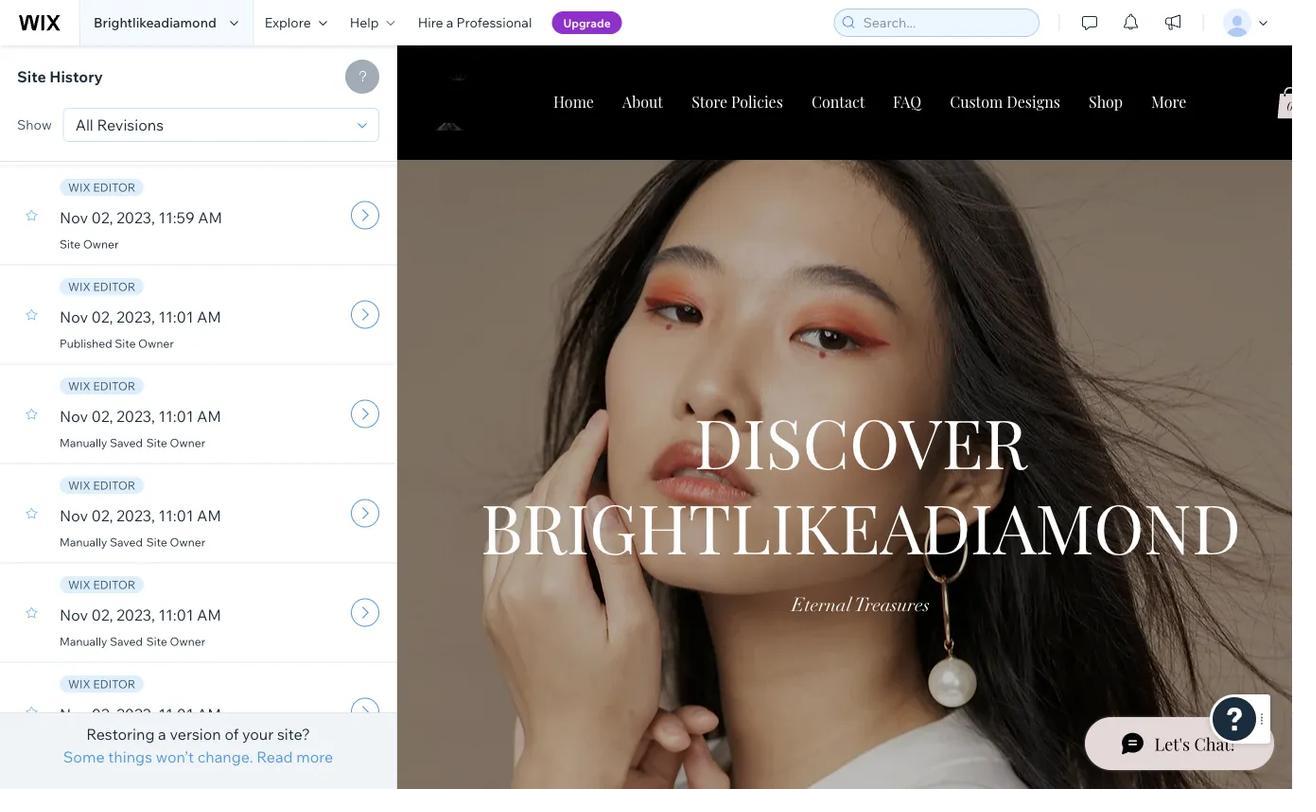 Task type: describe. For each thing, give the bounding box(es) containing it.
3 manually from the top
[[60, 634, 107, 649]]

things
[[108, 747, 152, 766]]

2 nov 02, 2023, 11:01 am from the top
[[60, 407, 221, 426]]

brightlikeadiamond
[[94, 14, 216, 31]]

3 nov from the top
[[60, 407, 88, 426]]

your
[[242, 725, 274, 744]]

1 nov 02, 2023, 11:01 am from the top
[[60, 308, 221, 326]]

6 nov from the top
[[60, 705, 88, 724]]

3 02, from the top
[[91, 407, 113, 426]]

published site owner
[[60, 336, 174, 351]]

4 wix from the top
[[68, 478, 91, 492]]

nov 02, 2023, 11:59 am
[[60, 208, 222, 227]]

5 wix from the top
[[68, 578, 91, 592]]

professional
[[457, 14, 532, 31]]

1 manually saved site owner from the top
[[60, 436, 205, 450]]

3 editor from the top
[[93, 379, 135, 393]]

4 02, from the top
[[91, 506, 113, 525]]

1 saved from the top
[[110, 436, 143, 450]]

6 2023, from the top
[[116, 705, 155, 724]]

some things won't change. read more button
[[63, 746, 333, 768]]

of
[[225, 725, 239, 744]]

2 11:01 from the top
[[158, 407, 194, 426]]

5 02, from the top
[[91, 606, 113, 624]]

11:59
[[158, 208, 195, 227]]

upgrade
[[563, 16, 611, 30]]

5 wix editor from the top
[[68, 578, 135, 592]]

help
[[350, 14, 379, 31]]

1 wix from the top
[[68, 180, 91, 194]]

4 11:01 from the top
[[158, 606, 194, 624]]

6 wix from the top
[[68, 677, 91, 691]]

upgrade button
[[552, 11, 622, 34]]

hire a professional link
[[407, 0, 544, 45]]

1 2023, from the top
[[116, 208, 155, 227]]

4 nov 02, 2023, 11:01 am from the top
[[60, 606, 221, 624]]

Search... field
[[858, 9, 1033, 36]]

site history
[[17, 67, 103, 86]]

3 wix editor from the top
[[68, 379, 135, 393]]

1 manually from the top
[[60, 436, 107, 450]]



Task type: locate. For each thing, give the bounding box(es) containing it.
a up won't
[[158, 725, 166, 744]]

2023,
[[116, 208, 155, 227], [116, 308, 155, 326], [116, 407, 155, 426], [116, 506, 155, 525], [116, 606, 155, 624], [116, 705, 155, 724]]

6 editor from the top
[[93, 677, 135, 691]]

1 vertical spatial saved
[[110, 535, 143, 549]]

3 2023, from the top
[[116, 407, 155, 426]]

a for restoring
[[158, 725, 166, 744]]

5 11:01 from the top
[[158, 705, 194, 724]]

a right hire
[[446, 14, 454, 31]]

5 2023, from the top
[[116, 606, 155, 624]]

1 horizontal spatial a
[[446, 14, 454, 31]]

6 02, from the top
[[91, 705, 113, 724]]

restoring
[[86, 725, 155, 744]]

2 editor from the top
[[93, 280, 135, 294]]

2 02, from the top
[[91, 308, 113, 326]]

0 horizontal spatial a
[[158, 725, 166, 744]]

2 vertical spatial manually
[[60, 634, 107, 649]]

2 2023, from the top
[[116, 308, 155, 326]]

published
[[60, 336, 112, 351]]

3 nov 02, 2023, 11:01 am from the top
[[60, 506, 221, 525]]

wix editor
[[68, 180, 135, 194], [68, 280, 135, 294], [68, 379, 135, 393], [68, 478, 135, 492], [68, 578, 135, 592], [68, 677, 135, 691]]

1 vertical spatial manually
[[60, 535, 107, 549]]

1 editor from the top
[[93, 180, 135, 194]]

more
[[296, 747, 333, 766]]

02,
[[91, 208, 113, 227], [91, 308, 113, 326], [91, 407, 113, 426], [91, 506, 113, 525], [91, 606, 113, 624], [91, 705, 113, 724]]

1 wix editor from the top
[[68, 180, 135, 194]]

None field
[[70, 109, 352, 141]]

site?
[[277, 725, 310, 744]]

hire
[[418, 14, 443, 31]]

manually saved site owner
[[60, 436, 205, 450], [60, 535, 205, 549], [60, 634, 205, 649]]

0 vertical spatial manually
[[60, 436, 107, 450]]

2 wix editor from the top
[[68, 280, 135, 294]]

am
[[198, 208, 222, 227], [197, 308, 221, 326], [197, 407, 221, 426], [197, 506, 221, 525], [197, 606, 221, 624], [197, 705, 221, 724]]

1 11:01 from the top
[[158, 308, 194, 326]]

explore
[[265, 14, 311, 31]]

hire a professional
[[418, 14, 532, 31]]

editor
[[93, 180, 135, 194], [93, 280, 135, 294], [93, 379, 135, 393], [93, 478, 135, 492], [93, 578, 135, 592], [93, 677, 135, 691]]

1 vertical spatial manually saved site owner
[[60, 535, 205, 549]]

6 wix editor from the top
[[68, 677, 135, 691]]

read
[[257, 747, 293, 766]]

2 wix from the top
[[68, 280, 91, 294]]

site
[[17, 67, 46, 86], [60, 237, 81, 251], [115, 336, 136, 351], [146, 436, 167, 450], [146, 535, 167, 549], [146, 634, 167, 649]]

owner
[[83, 237, 119, 251], [138, 336, 174, 351], [170, 436, 205, 450], [170, 535, 205, 549], [170, 634, 205, 649]]

3 manually saved site owner from the top
[[60, 634, 205, 649]]

help button
[[338, 0, 407, 45]]

2 vertical spatial manually saved site owner
[[60, 634, 205, 649]]

1 vertical spatial a
[[158, 725, 166, 744]]

2 manually saved site owner from the top
[[60, 535, 205, 549]]

won't
[[156, 747, 194, 766]]

a for hire
[[446, 14, 454, 31]]

manually
[[60, 436, 107, 450], [60, 535, 107, 549], [60, 634, 107, 649]]

version
[[170, 725, 221, 744]]

4 wix editor from the top
[[68, 478, 135, 492]]

3 wix from the top
[[68, 379, 91, 393]]

5 nov 02, 2023, 11:01 am from the top
[[60, 705, 221, 724]]

0 vertical spatial a
[[446, 14, 454, 31]]

11:01
[[158, 308, 194, 326], [158, 407, 194, 426], [158, 506, 194, 525], [158, 606, 194, 624], [158, 705, 194, 724]]

4 nov from the top
[[60, 506, 88, 525]]

change.
[[197, 747, 253, 766]]

2 vertical spatial saved
[[110, 634, 143, 649]]

saved
[[110, 436, 143, 450], [110, 535, 143, 549], [110, 634, 143, 649]]

1 nov from the top
[[60, 208, 88, 227]]

a
[[446, 14, 454, 31], [158, 725, 166, 744]]

nov 02, 2023, 11:01 am
[[60, 308, 221, 326], [60, 407, 221, 426], [60, 506, 221, 525], [60, 606, 221, 624], [60, 705, 221, 724]]

0 vertical spatial manually saved site owner
[[60, 436, 205, 450]]

nov
[[60, 208, 88, 227], [60, 308, 88, 326], [60, 407, 88, 426], [60, 506, 88, 525], [60, 606, 88, 624], [60, 705, 88, 724]]

some
[[63, 747, 105, 766]]

4 2023, from the top
[[116, 506, 155, 525]]

site owner
[[60, 237, 119, 251]]

3 saved from the top
[[110, 634, 143, 649]]

5 nov from the top
[[60, 606, 88, 624]]

2 manually from the top
[[60, 535, 107, 549]]

a inside the restoring a version of your site? some things won't change. read more
[[158, 725, 166, 744]]

2 saved from the top
[[110, 535, 143, 549]]

4 editor from the top
[[93, 478, 135, 492]]

5 editor from the top
[[93, 578, 135, 592]]

restoring a version of your site? some things won't change. read more
[[63, 725, 333, 766]]

1 02, from the top
[[91, 208, 113, 227]]

3 11:01 from the top
[[158, 506, 194, 525]]

history
[[49, 67, 103, 86]]

wix
[[68, 180, 91, 194], [68, 280, 91, 294], [68, 379, 91, 393], [68, 478, 91, 492], [68, 578, 91, 592], [68, 677, 91, 691]]

show
[[17, 116, 52, 133]]

2 nov from the top
[[60, 308, 88, 326]]

0 vertical spatial saved
[[110, 436, 143, 450]]



Task type: vqa. For each thing, say whether or not it's contained in the screenshot.
first Nov from the top of the page
yes



